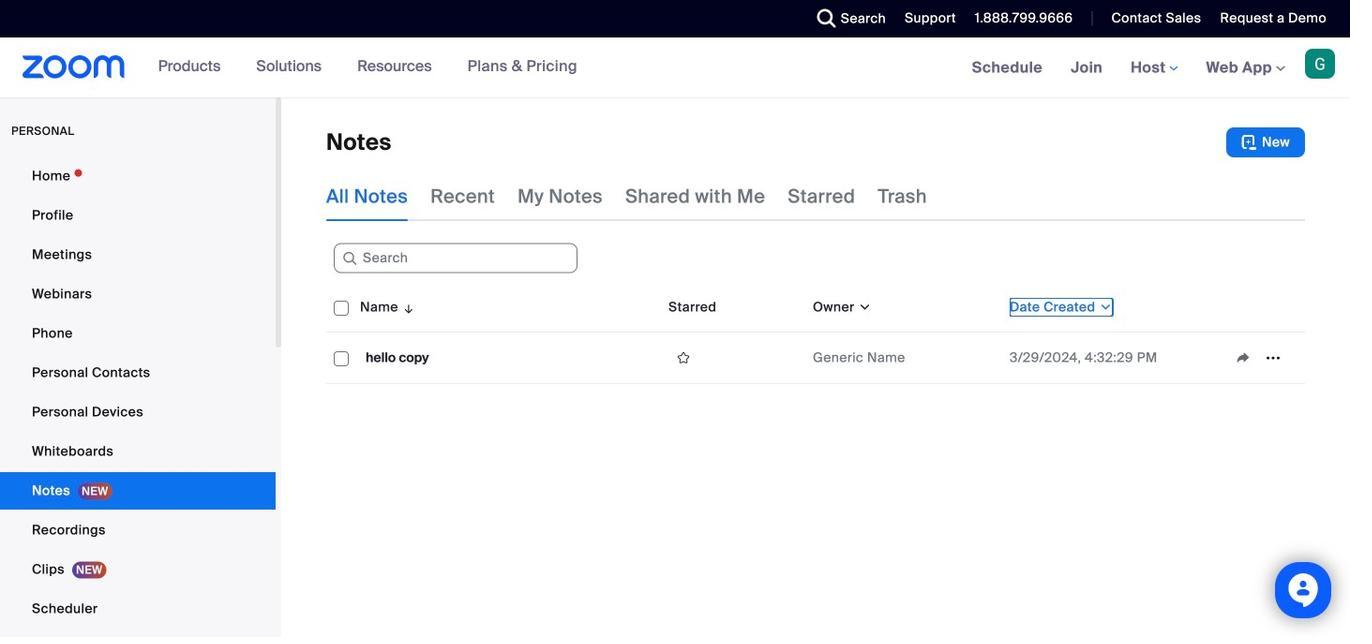 Task type: vqa. For each thing, say whether or not it's contained in the screenshot.
Add to Outlook Calendar (.ics) image
no



Task type: describe. For each thing, give the bounding box(es) containing it.
down image
[[1096, 298, 1113, 317]]

more options for hello copy image
[[1259, 350, 1289, 367]]

arrow down image
[[398, 296, 416, 319]]



Task type: locate. For each thing, give the bounding box(es) containing it.
zoom logo image
[[23, 55, 125, 79]]

personal menu menu
[[0, 158, 276, 638]]

product information navigation
[[144, 38, 592, 98]]

tabs of all notes page tab list
[[326, 173, 927, 221]]

share image
[[1229, 350, 1259, 367]]

meetings navigation
[[958, 38, 1351, 99]]

down image
[[855, 298, 872, 317]]

banner
[[0, 38, 1351, 99]]

profile picture image
[[1306, 49, 1336, 79]]

Search text field
[[334, 244, 578, 274]]

application
[[326, 283, 1306, 385], [669, 344, 798, 372], [1229, 344, 1298, 372]]



